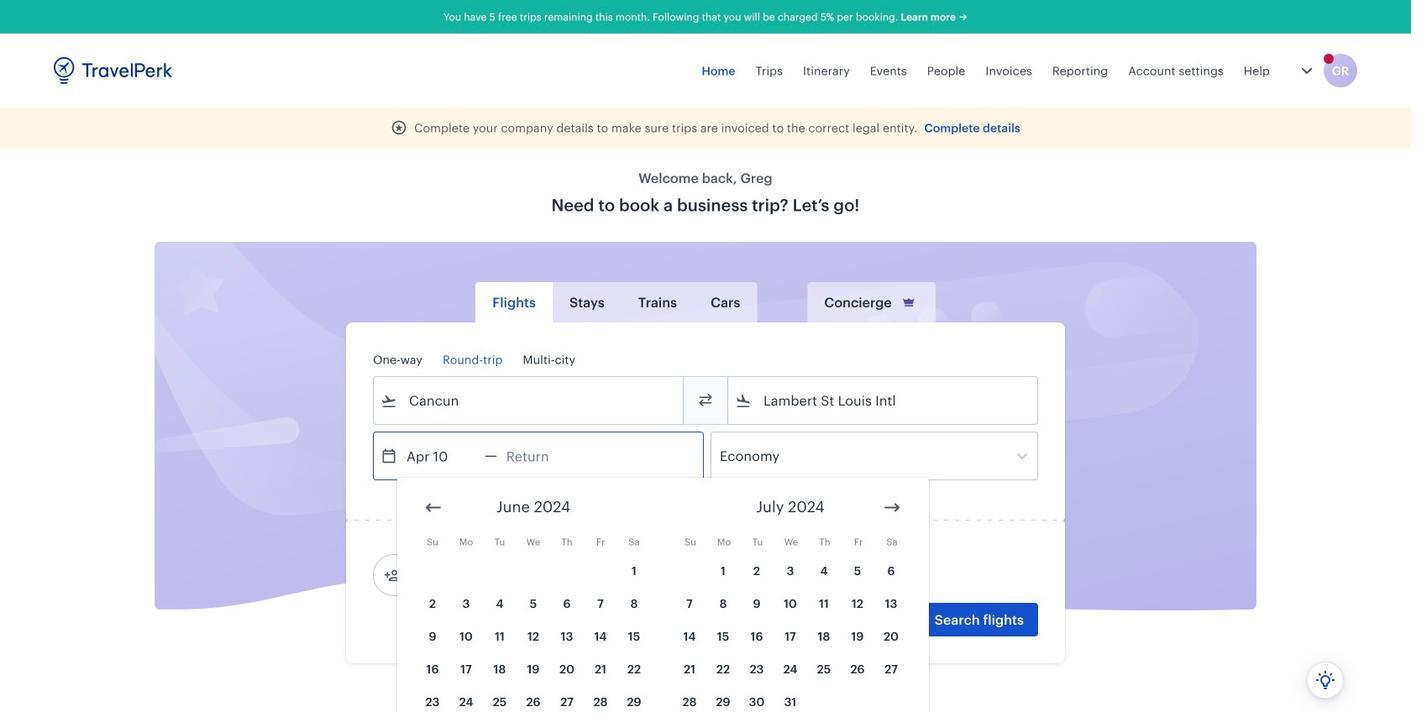Task type: locate. For each thing, give the bounding box(es) containing it.
move backward to switch to the previous month. image
[[423, 498, 443, 518]]

To search field
[[752, 387, 1015, 414]]

Depart text field
[[397, 433, 485, 480]]

Add first traveler search field
[[401, 562, 575, 589]]

move forward to switch to the next month. image
[[882, 498, 902, 518]]



Task type: describe. For each thing, give the bounding box(es) containing it.
From search field
[[397, 387, 661, 414]]

Return text field
[[497, 433, 584, 480]]

calendar application
[[397, 478, 1411, 712]]



